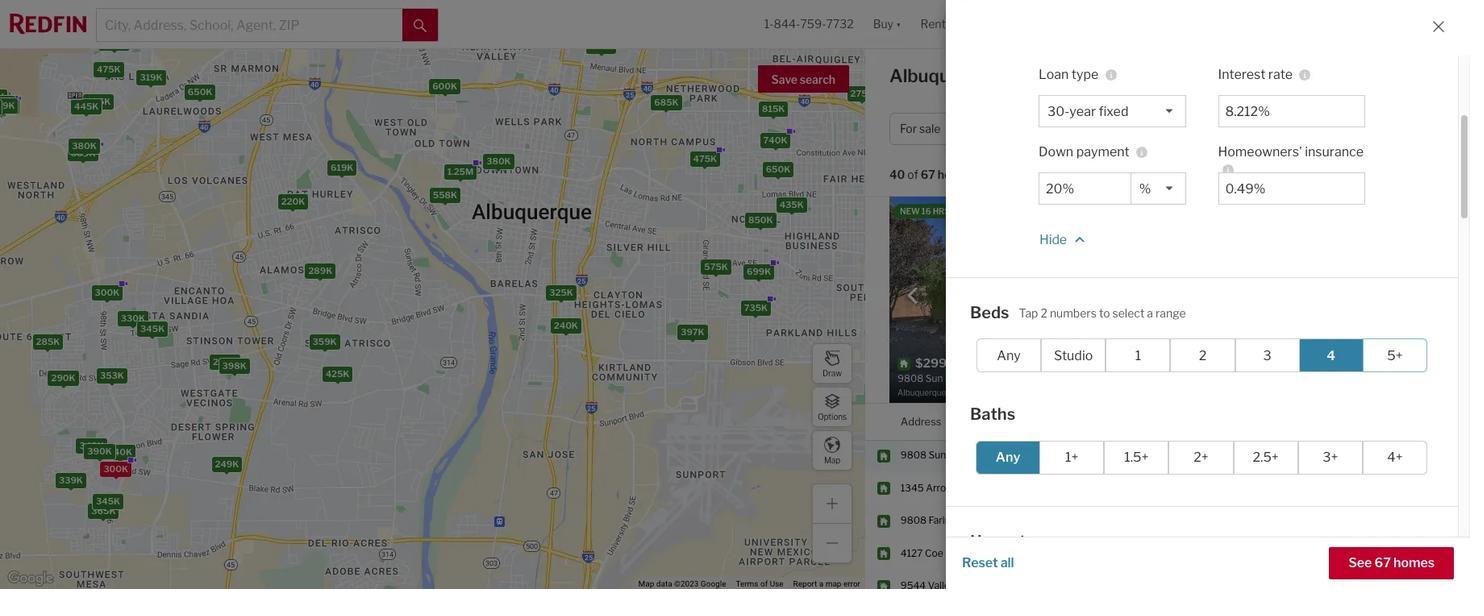 Task type: describe. For each thing, give the bounding box(es) containing it.
16 hrs
[[1366, 449, 1394, 462]]

  text field for insurance
[[1225, 181, 1358, 196]]

for
[[1104, 65, 1128, 86]]

to
[[1099, 306, 1110, 320]]

1 vertical spatial 300k
[[103, 464, 128, 475]]

Any checkbox
[[977, 339, 1041, 373]]

40 of 67 homes
[[889, 168, 974, 182]]

photo of 9808 sun chaser trl sw, albuquerque, nm 87121 image
[[889, 197, 1168, 403]]

1-844-759-7732 link
[[764, 17, 854, 31]]

hrs
[[933, 206, 950, 216]]

reset all
[[962, 556, 1014, 571]]

albuquerque
[[999, 449, 1058, 462]]

fixed
[[1099, 104, 1129, 119]]

tap 2 numbers to select a range
[[1019, 306, 1186, 320]]

815k
[[762, 103, 784, 114]]

map for map
[[824, 455, 840, 465]]

3+
[[1323, 450, 1338, 465]]

for sale button
[[889, 113, 971, 145]]

location
[[999, 415, 1042, 428]]

new 16 hrs ago
[[900, 206, 970, 216]]

homes
[[1040, 65, 1100, 86]]

any for 1+
[[996, 450, 1020, 465]]

save
[[771, 73, 797, 86]]

recommended button
[[1020, 167, 1117, 183]]

600k
[[432, 81, 457, 92]]

0 vertical spatial 300k
[[94, 287, 119, 298]]

0 horizontal spatial 67
[[921, 168, 935, 182]]

1 checkbox
[[1106, 339, 1170, 373]]

submit search image
[[414, 19, 427, 32]]

1 inside button
[[1354, 122, 1360, 136]]

1 vertical spatial 650k
[[765, 164, 790, 175]]

4 checkbox
[[1299, 339, 1364, 373]]

3 checkbox
[[1235, 339, 1300, 373]]

options
[[818, 412, 847, 421]]

$168
[[1316, 547, 1339, 560]]

google image
[[4, 569, 57, 589]]

2 vertical spatial type
[[1019, 532, 1054, 551]]

all filters • 1
[[1297, 122, 1360, 136]]

0 horizontal spatial 650k
[[187, 86, 212, 98]]

coe
[[925, 547, 943, 560]]

4+ radio
[[1363, 441, 1427, 475]]

farinosa
[[929, 515, 967, 527]]

5 days
[[1366, 547, 1395, 560]]

0 horizontal spatial homes
[[938, 168, 974, 182]]

4 bd / 0+ ba button
[[1158, 113, 1261, 145]]

map
[[825, 580, 841, 589]]

1+ radio
[[1040, 441, 1104, 475]]

2.5+
[[1253, 450, 1279, 465]]

1+
[[1065, 450, 1078, 465]]

remove 4 bd / 0+ ba image
[[1239, 124, 1249, 134]]

favorite button image
[[1136, 201, 1164, 228]]

9808 farinosa ave sw
[[901, 515, 1004, 527]]

address
[[901, 415, 941, 428]]

use
[[770, 580, 784, 589]]

home type button
[[1053, 113, 1152, 145]]

0 vertical spatial 16
[[922, 206, 931, 216]]

619k
[[330, 162, 353, 173]]

249k
[[215, 458, 239, 470]]

2 favorite this home image from the top
[[1433, 575, 1452, 589]]

location button
[[999, 404, 1042, 440]]

0 vertical spatial a
[[1147, 306, 1153, 320]]

685k
[[654, 97, 678, 108]]

1.5+
[[1124, 450, 1149, 465]]

844-
[[774, 17, 800, 31]]

down
[[1039, 144, 1074, 159]]

down payment
[[1039, 144, 1130, 159]]

payment
[[1076, 144, 1130, 159]]

of for 40
[[907, 168, 918, 182]]

1 favorite this home image from the top
[[1433, 543, 1452, 562]]

tap
[[1019, 306, 1038, 320]]

see 67 homes
[[1348, 556, 1435, 571]]

0 vertical spatial type
[[1072, 67, 1099, 82]]

  text field for rate
[[1225, 104, 1358, 119]]

1,756
[[1250, 449, 1275, 462]]

699k
[[746, 266, 771, 277]]

740k
[[763, 135, 787, 146]]

1 inside option
[[1135, 348, 1141, 363]]

2.5+ radio
[[1233, 441, 1298, 475]]

any for studio
[[997, 348, 1021, 363]]

$299,900
[[1073, 449, 1119, 462]]

albuquerque, nm homes for sale
[[889, 65, 1169, 86]]

insurance
[[1305, 144, 1364, 159]]

draw button
[[812, 344, 852, 384]]

0 vertical spatial 325k
[[589, 40, 613, 51]]

1345 arroyo hondo st sw
[[901, 482, 1019, 494]]

2 vertical spatial 4
[[1168, 449, 1174, 462]]

7732
[[826, 17, 854, 31]]

0 vertical spatial 475k
[[96, 64, 120, 75]]

sale
[[919, 122, 941, 136]]

City, Address, School, Agent, ZIP search field
[[97, 9, 402, 41]]

market
[[1268, 70, 1313, 85]]

289k
[[308, 266, 332, 277]]

2 horizontal spatial 2
[[1209, 449, 1215, 462]]

homeowners'
[[1218, 144, 1302, 159]]

285k
[[36, 337, 60, 348]]

sw for 9808 sun chaser trl sw
[[996, 449, 1012, 462]]

bd
[[1179, 122, 1193, 136]]

all filters • 1 button
[[1268, 113, 1370, 145]]

5+
[[1387, 348, 1403, 363]]

albuquerque,
[[889, 65, 1003, 86]]

0 horizontal spatial 325k
[[549, 287, 573, 298]]

trl
[[982, 449, 994, 462]]

425k
[[325, 369, 349, 380]]

735k
[[744, 302, 767, 314]]

recommended
[[1022, 168, 1104, 182]]

0 horizontal spatial 2
[[1041, 306, 1047, 320]]

dr
[[945, 547, 956, 560]]

353k
[[100, 370, 124, 381]]

sun
[[929, 449, 946, 462]]

2 vertical spatial sw
[[988, 515, 1004, 527]]

220k
[[281, 196, 305, 207]]

insights
[[1316, 70, 1364, 85]]

baths
[[970, 405, 1015, 424]]

0 horizontal spatial 340k
[[79, 441, 104, 452]]

rate
[[1268, 67, 1293, 82]]

460k
[[101, 37, 126, 49]]

1 vertical spatial home type
[[970, 532, 1054, 551]]

1345 arroyo hondo st sw link
[[901, 482, 1019, 495]]



Task type: locate. For each thing, give the bounding box(es) containing it.
favorite this home image
[[1433, 543, 1452, 562], [1433, 575, 1452, 589]]

1 horizontal spatial a
[[1147, 306, 1153, 320]]

40
[[889, 168, 905, 182]]

4127
[[901, 547, 923, 560]]

a left map
[[819, 580, 823, 589]]

0 vertical spatial of
[[907, 168, 918, 182]]

1 vertical spatial favorite this home image
[[1433, 575, 1452, 589]]

1 vertical spatial 475k
[[693, 153, 717, 165]]

340k
[[79, 441, 104, 452], [107, 447, 132, 458]]

1 horizontal spatial home type
[[1063, 122, 1121, 136]]

hide
[[1039, 232, 1067, 247]]

67 inside button
[[1374, 556, 1391, 571]]

1 vertical spatial 4
[[1327, 348, 1336, 363]]

1 vertical spatial   text field
[[1225, 181, 1358, 196]]

any right trl
[[996, 450, 1020, 465]]

1 vertical spatial 325k
[[549, 287, 573, 298]]

1 horizontal spatial 650k
[[765, 164, 790, 175]]

terms of use link
[[736, 580, 784, 589]]

market insights link
[[1268, 52, 1364, 88]]

1 vertical spatial 345k
[[96, 496, 120, 508]]

0 vertical spatial homes
[[938, 168, 974, 182]]

298k
[[213, 357, 237, 368]]

homes
[[938, 168, 974, 182], [1394, 556, 1435, 571]]

map button
[[812, 431, 852, 471]]

1.5+ radio
[[1104, 441, 1169, 475]]

range
[[1156, 306, 1186, 320]]

0 horizontal spatial a
[[819, 580, 823, 589]]

0 vertical spatial sw
[[996, 449, 1012, 462]]

Any radio
[[976, 441, 1040, 475]]

1 9808 from the top
[[901, 449, 927, 462]]

9808 sun chaser trl sw
[[901, 449, 1012, 462]]

map down options
[[824, 455, 840, 465]]

home type inside button
[[1063, 122, 1121, 136]]

type left for
[[1072, 67, 1099, 82]]

0 vertical spatial 9808
[[901, 449, 927, 462]]

2 right tap
[[1041, 306, 1047, 320]]

2 right 2+
[[1209, 449, 1215, 462]]

favorite this home image right days
[[1433, 543, 1452, 562]]

map data ©2023 google
[[638, 580, 726, 589]]

for
[[900, 122, 917, 136]]

save search
[[771, 73, 835, 86]]

435k
[[779, 199, 803, 210]]

reset
[[962, 556, 998, 571]]

  text field
[[1225, 104, 1358, 119], [1225, 181, 1358, 196]]

0 horizontal spatial of
[[760, 580, 768, 589]]

new
[[900, 206, 920, 216]]

4 left bd on the top of page
[[1169, 122, 1177, 136]]

type inside button
[[1098, 122, 1121, 136]]

any down tap
[[997, 348, 1021, 363]]

1 horizontal spatial homes
[[1394, 556, 1435, 571]]

nm
[[1007, 65, 1037, 86]]

home inside button
[[1063, 122, 1095, 136]]

map left data
[[638, 580, 654, 589]]

5+ checkbox
[[1363, 339, 1427, 373]]

0 vertical spatial map
[[824, 455, 840, 465]]

0 vertical spatial 650k
[[187, 86, 212, 98]]

359k
[[312, 336, 336, 348]]

home type up all
[[970, 532, 1054, 551]]

0 horizontal spatial 16
[[922, 206, 931, 216]]

0 vertical spatial 2
[[1041, 306, 1047, 320]]

address button
[[901, 404, 941, 440]]

1 down select
[[1135, 348, 1141, 363]]

home down year at the right top
[[1063, 122, 1095, 136]]

filters
[[1314, 122, 1346, 136]]

ne
[[958, 547, 972, 560]]

759-
[[800, 17, 826, 31]]

1.25m
[[447, 166, 473, 177]]

340k up 339k
[[79, 441, 104, 452]]

1 vertical spatial 2
[[1199, 348, 1207, 363]]

of right 40
[[907, 168, 918, 182]]

loan
[[1039, 67, 1069, 82]]

st
[[991, 482, 1001, 494]]

sw right trl
[[996, 449, 1012, 462]]

1 horizontal spatial 325k
[[589, 40, 613, 51]]

loan type
[[1039, 67, 1099, 82]]

0+
[[1201, 122, 1216, 136]]

1 horizontal spatial 67
[[1374, 556, 1391, 571]]

340k up 365k
[[107, 447, 132, 458]]

319k
[[139, 72, 162, 83]]

option group for home type
[[977, 568, 1427, 589]]

9808 left sun
[[901, 449, 927, 462]]

4 for 4 option
[[1327, 348, 1336, 363]]

0 vertical spatial any
[[997, 348, 1021, 363]]

report a map error
[[793, 580, 860, 589]]

map inside map button
[[824, 455, 840, 465]]

home up reset all
[[970, 532, 1016, 551]]

None checkbox
[[1091, 568, 1199, 589], [1205, 568, 1313, 589], [1320, 568, 1427, 589], [1091, 568, 1199, 589], [1205, 568, 1313, 589], [1320, 568, 1427, 589]]

0 vertical spatial   text field
[[1225, 104, 1358, 119]]

67 right 40
[[921, 168, 935, 182]]

9808 for 9808 farinosa ave sw
[[901, 515, 927, 527]]

type right reset all button
[[1019, 532, 1054, 551]]

1 vertical spatial of
[[760, 580, 768, 589]]

9808 for 9808 sun chaser trl sw
[[901, 449, 927, 462]]

1 vertical spatial homes
[[1394, 556, 1435, 571]]

0 horizontal spatial 345k
[[96, 496, 120, 508]]

1 vertical spatial sw
[[1003, 482, 1019, 494]]

0 vertical spatial 67
[[921, 168, 935, 182]]

1 vertical spatial home
[[970, 532, 1016, 551]]

0 vertical spatial 4
[[1169, 122, 1177, 136]]

1 vertical spatial option group
[[976, 441, 1427, 475]]

•
[[1348, 122, 1352, 136]]

1 vertical spatial a
[[819, 580, 823, 589]]

1 vertical spatial 67
[[1374, 556, 1391, 571]]

0 horizontal spatial home
[[970, 532, 1016, 551]]

©2023
[[674, 580, 699, 589]]

0 vertical spatial favorite this home image
[[1433, 543, 1452, 562]]

sw for 1345 arroyo hondo st sw
[[1003, 482, 1019, 494]]

  text field down homeowners' insurance
[[1225, 181, 1358, 196]]

1 horizontal spatial 16
[[1366, 449, 1377, 462]]

2+ radio
[[1169, 441, 1233, 475]]

option group
[[977, 339, 1427, 373], [976, 441, 1427, 475], [977, 568, 1427, 589]]

market insights
[[1268, 70, 1364, 85]]

hrs
[[1379, 449, 1394, 462]]

sw right ave at the bottom right of the page
[[988, 515, 1004, 527]]

1 vertical spatial 1
[[1135, 348, 1141, 363]]

4 bd / 0+ ba
[[1169, 122, 1231, 136]]

homes right 5
[[1394, 556, 1435, 571]]

type
[[1072, 67, 1099, 82], [1098, 122, 1121, 136], [1019, 532, 1054, 551]]

options button
[[812, 387, 852, 427]]

None checkbox
[[977, 568, 1084, 589]]

1 horizontal spatial 1
[[1354, 122, 1360, 136]]

reset all button
[[962, 548, 1014, 580]]

ave
[[969, 515, 986, 527]]

4127 coe dr ne link
[[901, 547, 984, 561]]

0 vertical spatial option group
[[977, 339, 1427, 373]]

16 left the "hrs"
[[1366, 449, 1377, 462]]

1 horizontal spatial of
[[907, 168, 918, 182]]

2 vertical spatial option group
[[977, 568, 1427, 589]]

of
[[907, 168, 918, 182], [760, 580, 768, 589]]

homes up ago
[[938, 168, 974, 182]]

1-
[[764, 17, 774, 31]]

terms
[[736, 580, 758, 589]]

1
[[1354, 122, 1360, 136], [1135, 348, 1141, 363]]

1 horizontal spatial home
[[1063, 122, 1095, 136]]

1 right •
[[1354, 122, 1360, 136]]

any inside option
[[997, 348, 1021, 363]]

1 vertical spatial 9808
[[901, 515, 927, 527]]

favorite button checkbox
[[1136, 201, 1164, 228]]

homeowners' insurance
[[1218, 144, 1364, 159]]

beds
[[970, 303, 1009, 322]]

397k
[[680, 327, 704, 338]]

hide button
[[1039, 221, 1090, 253]]

option group for baths
[[976, 441, 1427, 475]]

photos button
[[1341, 171, 1406, 194]]

of for terms
[[760, 580, 768, 589]]

2 checkbox
[[1170, 339, 1235, 373]]

a left range
[[1147, 306, 1153, 320]]

9808
[[901, 449, 927, 462], [901, 515, 927, 527]]

365k
[[91, 505, 115, 517]]

report a map error link
[[793, 580, 860, 589]]

0 vertical spatial 1
[[1354, 122, 1360, 136]]

1   text field from the top
[[1225, 104, 1358, 119]]

see
[[1348, 556, 1372, 571]]

1 vertical spatial type
[[1098, 122, 1121, 136]]

  text field
[[1046, 181, 1124, 196]]

map region
[[0, 0, 921, 589]]

398k
[[222, 361, 246, 372]]

1 horizontal spatial 345k
[[140, 323, 164, 335]]

error
[[843, 580, 860, 589]]

445k
[[86, 96, 110, 107], [74, 101, 98, 112]]

save search button
[[758, 65, 849, 93]]

0 horizontal spatial 475k
[[96, 64, 120, 75]]

3
[[1263, 348, 1272, 363]]

0 horizontal spatial map
[[638, 580, 654, 589]]

1 vertical spatial map
[[638, 580, 654, 589]]

2 9808 from the top
[[901, 515, 927, 527]]

any inside 'option'
[[996, 450, 1020, 465]]

1 horizontal spatial 475k
[[693, 153, 717, 165]]

4 inside button
[[1169, 122, 1177, 136]]

home
[[1063, 122, 1095, 136], [970, 532, 1016, 551]]

terms of use
[[736, 580, 784, 589]]

hondo
[[959, 482, 989, 494]]

2 down hoa at the right bottom
[[1199, 348, 1207, 363]]

67 right 5
[[1374, 556, 1391, 571]]

1 horizontal spatial 2
[[1199, 348, 1207, 363]]

9808 sun chaser trl sw link
[[901, 449, 1012, 463]]

sw right the st
[[1003, 482, 1019, 494]]

studio
[[1054, 348, 1093, 363]]

558k
[[432, 190, 457, 201]]

of left use
[[760, 580, 768, 589]]

search
[[800, 73, 835, 86]]

chaser
[[948, 449, 980, 462]]

0 horizontal spatial home type
[[970, 532, 1054, 551]]

4127 coe dr ne
[[901, 547, 972, 560]]

1 horizontal spatial map
[[824, 455, 840, 465]]

2   text field from the top
[[1225, 181, 1358, 196]]

1 vertical spatial 16
[[1366, 449, 1377, 462]]

0 vertical spatial home
[[1063, 122, 1095, 136]]

previous button image
[[905, 288, 921, 304]]

4 right 3 option
[[1327, 348, 1336, 363]]

map for map data ©2023 google
[[638, 580, 654, 589]]

3+ radio
[[1298, 441, 1363, 475]]

homes inside button
[[1394, 556, 1435, 571]]

4 inside option
[[1327, 348, 1336, 363]]

9808 farinosa ave sw link
[[901, 515, 1004, 528]]

16 left hrs
[[922, 206, 931, 216]]

4 for 4 bd / 0+ ba
[[1169, 122, 1177, 136]]

1 vertical spatial any
[[996, 450, 1020, 465]]

type down fixed
[[1098, 122, 1121, 136]]

days
[[1374, 547, 1395, 560]]

30-year fixed
[[1048, 104, 1129, 119]]

9808 down 1345
[[901, 515, 927, 527]]

4 left 2+
[[1168, 449, 1174, 462]]

0 vertical spatial 345k
[[140, 323, 164, 335]]

favorite this home image down see 67 homes
[[1433, 575, 1452, 589]]

home type down 30-year fixed
[[1063, 122, 1121, 136]]

google
[[701, 580, 726, 589]]

2 vertical spatial 2
[[1209, 449, 1215, 462]]

1 horizontal spatial 340k
[[107, 447, 132, 458]]

0 horizontal spatial 1
[[1135, 348, 1141, 363]]

240k
[[553, 320, 578, 331]]

Studio checkbox
[[1041, 339, 1106, 373]]

0 vertical spatial home type
[[1063, 122, 1121, 136]]

290k
[[51, 373, 75, 384]]

325k
[[589, 40, 613, 51], [549, 287, 573, 298]]

  text field up all
[[1225, 104, 1358, 119]]

2 inside checkbox
[[1199, 348, 1207, 363]]

all
[[1297, 122, 1312, 136]]



Task type: vqa. For each thing, say whether or not it's contained in the screenshot.
Listed
no



